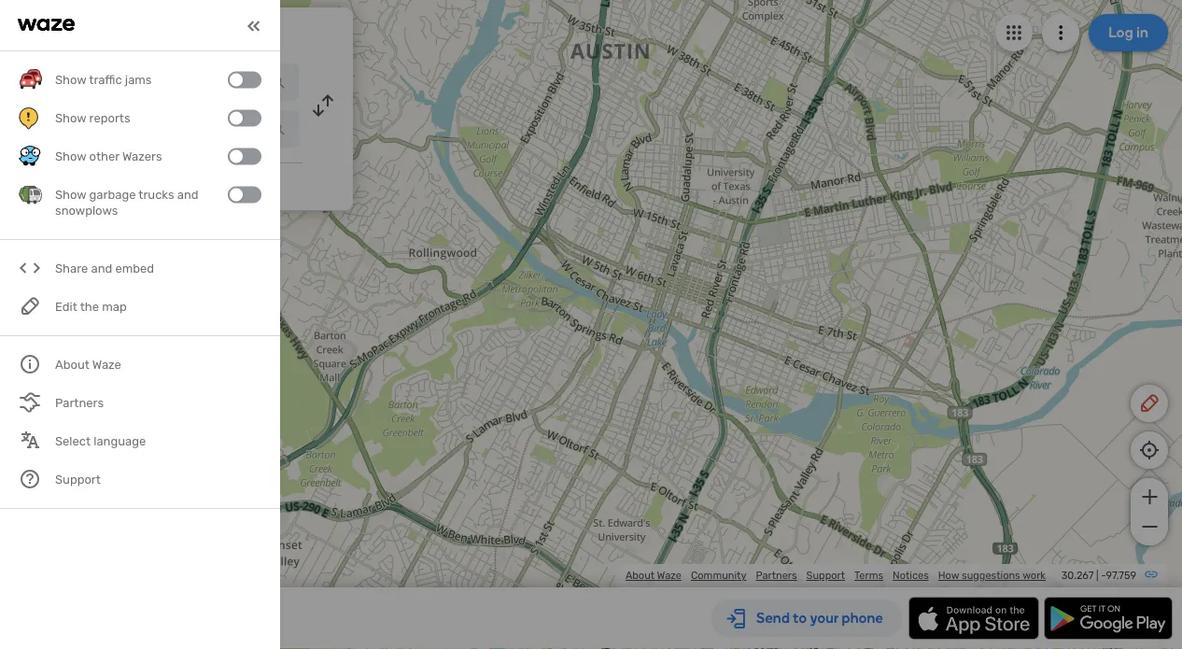 Task type: locate. For each thing, give the bounding box(es) containing it.
community
[[691, 569, 747, 582]]

share and embed
[[55, 261, 154, 275]]

share and embed link
[[19, 249, 262, 288]]

terms
[[855, 569, 884, 582]]

about waze community partners support terms notices how suggestions work
[[626, 569, 1046, 582]]

leave
[[58, 176, 94, 191]]

share
[[55, 261, 88, 275]]

location image
[[26, 118, 49, 140]]

leave now
[[58, 176, 123, 191]]

97.759
[[1106, 569, 1137, 582]]

about waze link
[[626, 569, 682, 582]]

support
[[807, 569, 845, 582]]

embed
[[115, 261, 154, 275]]

about
[[626, 569, 655, 582]]

how
[[939, 569, 960, 582]]

directions
[[171, 22, 249, 43]]

now
[[97, 176, 123, 191]]

|
[[1097, 569, 1099, 582]]



Task type: vqa. For each thing, say whether or not it's contained in the screenshot.
About
yes



Task type: describe. For each thing, give the bounding box(es) containing it.
current location image
[[26, 71, 49, 93]]

30.267
[[1062, 569, 1094, 582]]

zoom in image
[[1138, 486, 1162, 508]]

partners
[[756, 569, 797, 582]]

partners link
[[756, 569, 797, 582]]

zoom out image
[[1138, 516, 1162, 538]]

Choose starting point text field
[[62, 64, 299, 101]]

waze
[[657, 569, 682, 582]]

community link
[[691, 569, 747, 582]]

notices
[[893, 569, 929, 582]]

driving directions
[[112, 22, 249, 43]]

-
[[1101, 569, 1106, 582]]

work
[[1023, 569, 1046, 582]]

driving
[[112, 22, 168, 43]]

link image
[[1144, 567, 1159, 582]]

suggestions
[[962, 569, 1021, 582]]

notices link
[[893, 569, 929, 582]]

pencil image
[[1139, 392, 1161, 415]]

terms link
[[855, 569, 884, 582]]

Choose destination text field
[[62, 110, 299, 148]]

30.267 | -97.759
[[1062, 569, 1137, 582]]

clock image
[[21, 173, 44, 195]]

code image
[[19, 257, 42, 280]]

support link
[[807, 569, 845, 582]]

how suggestions work link
[[939, 569, 1046, 582]]

and
[[91, 261, 112, 275]]



